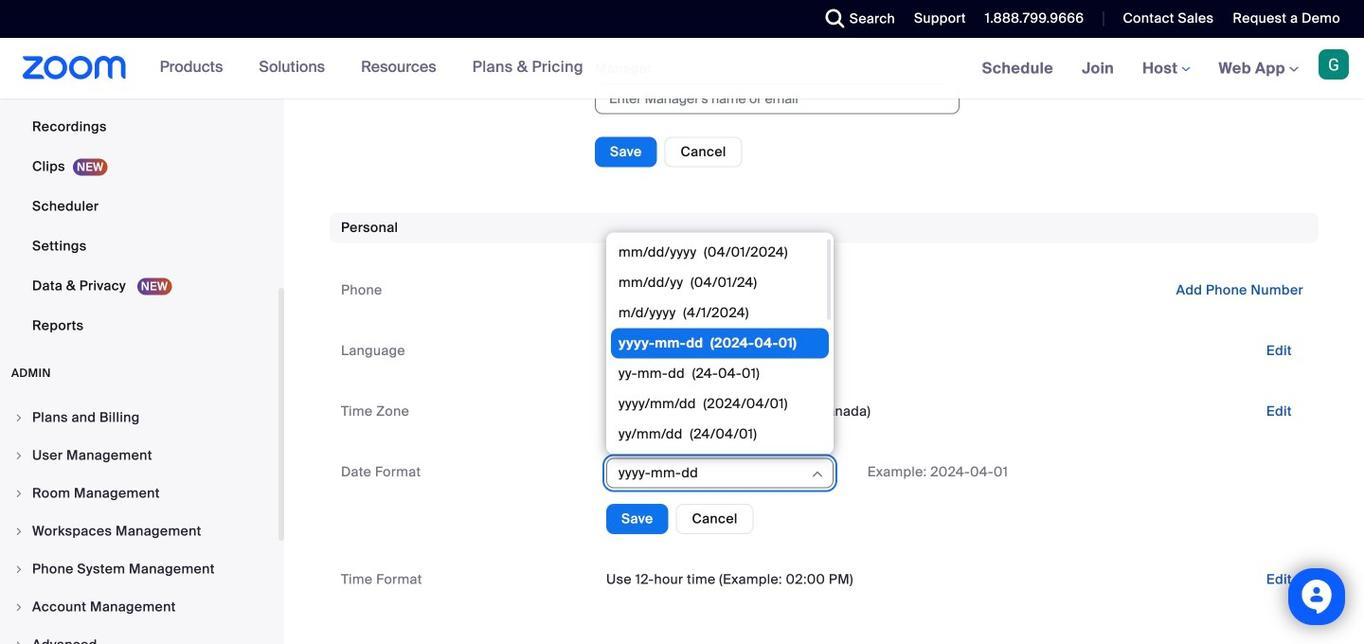 Task type: vqa. For each thing, say whether or not it's contained in the screenshot.
meetings navigation
yes



Task type: describe. For each thing, give the bounding box(es) containing it.
profile picture image
[[1319, 49, 1350, 80]]

2 right image from the top
[[13, 488, 25, 500]]

right image for fourth menu item from the top
[[13, 526, 25, 537]]

5 menu item from the top
[[0, 552, 279, 588]]

product information navigation
[[146, 38, 598, 99]]

e.g. Product Manager text field
[[595, 0, 960, 30]]

1 right image from the top
[[13, 412, 25, 424]]

1 menu item from the top
[[0, 400, 279, 436]]

meetings navigation
[[968, 38, 1365, 100]]

admin menu menu
[[0, 400, 279, 645]]

6 menu item from the top
[[0, 590, 279, 626]]



Task type: locate. For each thing, give the bounding box(es) containing it.
5 right image from the top
[[13, 640, 25, 645]]

0 vertical spatial right image
[[13, 412, 25, 424]]

right image for sixth menu item from the top of the admin menu menu
[[13, 602, 25, 613]]

list box
[[611, 237, 829, 645]]

right image for first menu item from the bottom of the admin menu menu
[[13, 640, 25, 645]]

4 menu item from the top
[[0, 514, 279, 550]]

3 menu item from the top
[[0, 476, 279, 512]]

right image for fifth menu item from the top of the admin menu menu
[[13, 564, 25, 575]]

right image for 2nd menu item from the top
[[13, 450, 25, 462]]

3 right image from the top
[[13, 564, 25, 575]]

banner
[[0, 38, 1365, 100]]

side navigation navigation
[[0, 0, 284, 645]]

4 right image from the top
[[13, 602, 25, 613]]

right image
[[13, 450, 25, 462], [13, 526, 25, 537], [13, 564, 25, 575], [13, 602, 25, 613], [13, 640, 25, 645]]

2 right image from the top
[[13, 526, 25, 537]]

1 vertical spatial right image
[[13, 488, 25, 500]]

7 menu item from the top
[[0, 628, 279, 645]]

1 right image from the top
[[13, 450, 25, 462]]

zoom logo image
[[23, 56, 127, 80]]

personal menu menu
[[0, 0, 279, 347]]

2 menu item from the top
[[0, 438, 279, 474]]

menu item
[[0, 400, 279, 436], [0, 438, 279, 474], [0, 476, 279, 512], [0, 514, 279, 550], [0, 552, 279, 588], [0, 590, 279, 626], [0, 628, 279, 645]]

right image
[[13, 412, 25, 424], [13, 488, 25, 500]]



